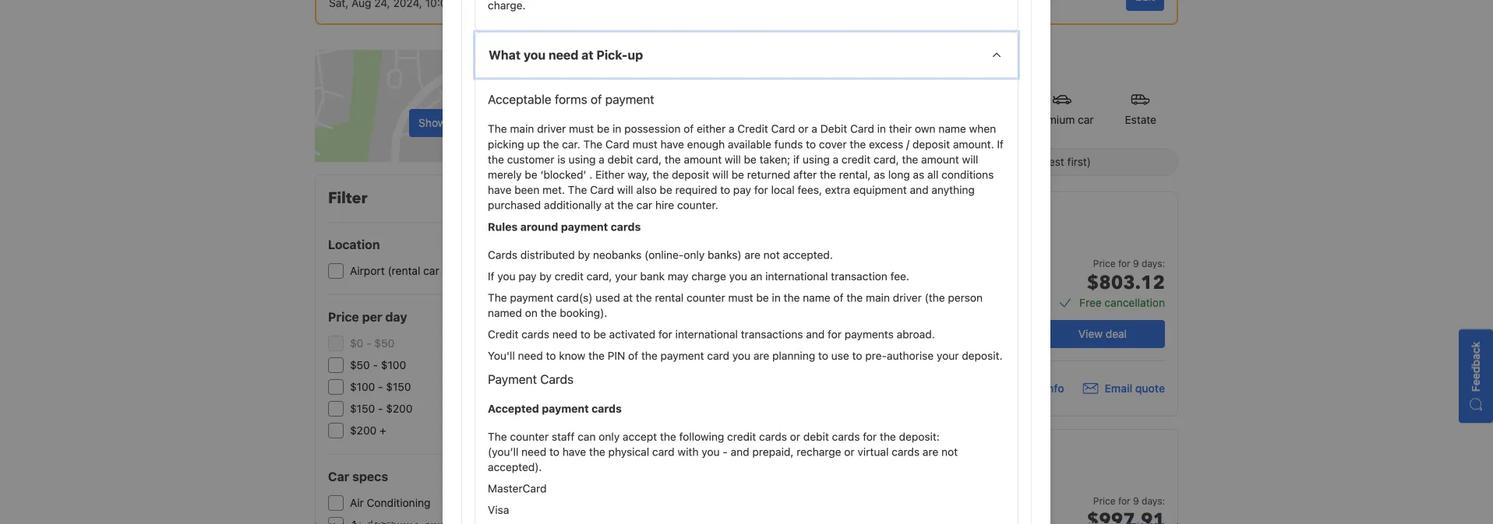Task type: vqa. For each thing, say whether or not it's contained in the screenshot.
the rightmost £100
no



Task type: describe. For each thing, give the bounding box(es) containing it.
center)
[[442, 265, 479, 278]]

quote
[[1136, 382, 1166, 395]]

own
[[915, 123, 936, 136]]

a right either
[[729, 123, 735, 136]]

car inside the main driver must be in possession of either a credit card or a debit card in their own name when picking up the car. the card must have enough available funds to cover the excess / deposit amount. if the customer is using a debit card, the amount will be taken; if using a credit card, the amount will merely be 'blocked' . either way, the deposit will be returned after the rental, as long as all conditions have been met. the card will also be required to pay for local fees, extra equipment and anything purchased additionally at the car hire counter.
[[637, 199, 653, 212]]

payment down credit cards need to be activated for international transactions and for payments abroad.
[[661, 350, 704, 363]]

person
[[948, 292, 983, 305]]

the right accept
[[660, 431, 677, 444]]

be inside the payment card(s) used at the rental counter must be in the name of the main driver (the person named on the booking).
[[757, 292, 769, 305]]

be up sort
[[597, 123, 610, 136]]

1 amount from the left
[[684, 154, 722, 166]]

0 horizontal spatial must
[[569, 123, 594, 136]]

a up either
[[599, 154, 605, 166]]

unlimited mileage
[[915, 292, 1005, 305]]

the up also
[[653, 169, 669, 182]]

pin
[[608, 350, 626, 363]]

the up the is
[[543, 138, 559, 151]]

debit inside the counter staff can only accept the following credit cards or debit cards for the deposit: (you'll need to have the physical card with you - and prepaid, recharge or virtual cards are not accepted).
[[804, 431, 829, 444]]

at inside the payment card(s) used at the rental counter must be in the name of the main driver (the person named on the booking).
[[623, 292, 633, 305]]

sort by
[[609, 156, 646, 168]]

rome ciampino airport button
[[760, 319, 879, 331]]

- for $0
[[367, 337, 372, 350]]

0 vertical spatial airport
[[350, 265, 385, 278]]

0 horizontal spatial not
[[764, 249, 780, 262]]

0 horizontal spatial card,
[[587, 270, 612, 283]]

all inside the main driver must be in possession of either a credit card or a debit card in their own name when picking up the car. the card must have enough available funds to cover the excess / deposit amount. if the customer is using a debit card, the amount will be taken; if using a credit card, the amount will merely be 'blocked' . either way, the deposit will be returned after the rental, as long as all conditions have been met. the card will also be required to pay for local fees, extra equipment and anything purchased additionally at the car hire counter.
[[928, 169, 939, 182]]

and inside the main driver must be in possession of either a credit card or a debit card in their own name when picking up the car. the card must have enough available funds to cover the excess / deposit amount. if the customer is using a debit card, the amount will be taken; if using a credit card, the amount will merely be 'blocked' . either way, the deposit will be returned after the rental, as long as all conditions have been met. the card will also be required to pay for local fees, extra equipment and anything purchased additionally at the car hire counter.
[[910, 184, 929, 197]]

sort by element
[[653, 148, 1179, 176]]

the down card(s)
[[541, 307, 557, 320]]

name inside the payment card(s) used at the rental counter must be in the name of the main driver (the person named on the booking).
[[803, 292, 831, 305]]

cards up neobanks
[[611, 221, 641, 234]]

deposit:
[[899, 431, 940, 444]]

medium car
[[625, 113, 684, 126]]

of right forms
[[591, 93, 602, 107]]

returned
[[748, 169, 791, 182]]

2 vertical spatial by
[[540, 270, 552, 283]]

accepted).
[[488, 462, 542, 474]]

of inside the payment card(s) used at the rental counter must be in the name of the main driver (the person named on the booking).
[[834, 292, 844, 305]]

fee.
[[891, 270, 910, 283]]

show on map
[[419, 117, 487, 129]]

booking).
[[560, 307, 608, 320]]

an
[[751, 270, 763, 283]]

card up sort
[[606, 138, 630, 151]]

large car button
[[777, 81, 856, 139]]

2 horizontal spatial card,
[[874, 154, 900, 166]]

you'll need to know the pin of the payment card you are planning to use to pre-authorise your deposit.
[[488, 350, 1003, 363]]

- for $50
[[373, 359, 378, 372]]

not inside the counter staff can only accept the following credit cards or debit cards for the deposit: (you'll need to have the physical card with you - and prepaid, recharge or virtual cards are not accepted).
[[942, 446, 958, 459]]

0 vertical spatial card
[[707, 350, 730, 363]]

card inside the counter staff can only accept the following credit cards or debit cards for the deposit: (you'll need to have the physical card with you - and prepaid, recharge or virtual cards are not accepted).
[[653, 446, 675, 459]]

will up the conditions
[[963, 154, 979, 166]]

product card group containing $803.12
[[609, 192, 1184, 417]]

accepted.
[[783, 249, 833, 262]]

carrier
[[967, 113, 1000, 126]]

$0 - $50
[[350, 337, 395, 350]]

mastercard
[[488, 483, 547, 496]]

main inside the main driver must be in possession of either a credit card or a debit card in their own name when picking up the car. the card must have enough available funds to cover the excess / deposit amount. if the customer is using a debit card, the amount will be taken; if using a credit card, the amount will merely be 'blocked' . either way, the deposit will be returned after the rental, as long as all conditions have been met. the card will also be required to pay for local fees, extra equipment and anything purchased additionally at the car hire counter.
[[510, 123, 534, 136]]

the right cover
[[850, 138, 866, 151]]

pick-
[[597, 48, 628, 63]]

physical
[[609, 446, 650, 459]]

the down /
[[902, 154, 919, 166]]

+
[[380, 425, 387, 437]]

car right the (rental on the left bottom of page
[[424, 265, 439, 278]]

card up excess
[[851, 123, 875, 136]]

9 for price for 9 days:
[[1134, 496, 1140, 507]]

9 for price for 9 days: $803.12
[[1134, 258, 1140, 269]]

activated
[[609, 329, 656, 342]]

long
[[889, 169, 910, 182]]

what you need at pick-up
[[489, 48, 643, 63]]

the for driver
[[488, 123, 507, 136]]

will down way,
[[617, 184, 634, 197]]

the up virtual
[[880, 431, 897, 444]]

1 horizontal spatial card,
[[637, 154, 662, 166]]

plug-
[[764, 446, 787, 457]]

0 vertical spatial $200
[[386, 403, 413, 416]]

will down enough
[[725, 154, 741, 166]]

1 horizontal spatial by
[[578, 249, 590, 262]]

1 vertical spatial are
[[754, 350, 770, 363]]

small car
[[715, 113, 762, 126]]

view
[[1079, 328, 1103, 341]]

0 horizontal spatial pay
[[519, 270, 537, 283]]

cards down deposit:
[[892, 446, 920, 459]]

1 vertical spatial credit
[[555, 270, 584, 283]]

to down booking).
[[581, 329, 591, 342]]

1 horizontal spatial your
[[937, 350, 959, 363]]

product card group containing plug-in hybrid
[[609, 430, 1179, 525]]

extra
[[825, 184, 851, 197]]

0 horizontal spatial cards
[[488, 249, 518, 262]]

card(s)
[[557, 292, 593, 305]]

cards down named
[[522, 329, 550, 342]]

at inside dropdown button
[[582, 48, 594, 63]]

on inside the payment card(s) used at the rental counter must be in the name of the main driver (the person named on the booking).
[[525, 307, 538, 320]]

premium car
[[1031, 113, 1094, 126]]

only inside the counter staff can only accept the following credit cards or debit cards for the deposit: (you'll need to have the physical card with you - and prepaid, recharge or virtual cards are not accepted).
[[599, 431, 620, 444]]

large inside button
[[793, 113, 821, 126]]

location
[[328, 237, 380, 252]]

sort
[[609, 156, 631, 168]]

or up plug-in hybrid
[[790, 431, 801, 444]]

email
[[1105, 382, 1133, 395]]

1 horizontal spatial and
[[806, 329, 825, 342]]

payment
[[488, 373, 537, 387]]

airport inside rome ciampino airport car rental center
[[843, 319, 879, 331]]

must inside the payment card(s) used at the rental counter must be in the name of the main driver (the person named on the booking).
[[729, 292, 754, 305]]

be down "customer"
[[525, 169, 538, 182]]

card down either
[[590, 184, 614, 197]]

filter
[[328, 188, 367, 209]]

you'll
[[488, 350, 515, 363]]

price for price for 9 days:
[[1094, 496, 1116, 507]]

you left an
[[730, 270, 748, 283]]

3
[[778, 292, 785, 305]]

anything
[[932, 184, 975, 197]]

- for $150
[[378, 403, 383, 416]]

1 vertical spatial must
[[633, 138, 658, 151]]

credit inside the main driver must be in possession of either a credit card or a debit card in their own name when picking up the car. the card must have enough available funds to cover the excess / deposit amount. if the customer is using a debit card, the amount will be taken; if using a credit card, the amount will merely be 'blocked' . either way, the deposit will be returned after the rental, as long as all conditions have been met. the card will also be required to pay for local fees, extra equipment and anything purchased additionally at the car hire counter.
[[738, 123, 769, 136]]

or inside the main driver must be in possession of either a credit card or a debit card in their own name when picking up the car. the card must have enough available funds to cover the excess / deposit amount. if the customer is using a debit card, the amount will be taken; if using a credit card, the amount will merely be 'blocked' . either way, the deposit will be returned after the rental, as long as all conditions have been met. the card will also be required to pay for local fees, extra equipment and anything purchased additionally at the car hire counter.
[[799, 123, 809, 136]]

2 horizontal spatial have
[[661, 138, 685, 151]]

for inside price for 9 days: $803.12
[[1119, 258, 1131, 269]]

2 amount from the left
[[922, 154, 960, 166]]

0 horizontal spatial have
[[488, 184, 512, 197]]

small car button
[[700, 81, 777, 137]]

/
[[907, 138, 910, 151]]

price for 9 days: $803.12
[[1087, 258, 1166, 296]]

the down 5 seats
[[784, 292, 800, 305]]

info
[[1045, 382, 1065, 395]]

be up hire
[[660, 184, 673, 197]]

be down booking).
[[594, 329, 606, 342]]

$803.12
[[1087, 270, 1166, 296]]

or left virtual
[[845, 446, 855, 459]]

0 horizontal spatial your
[[615, 270, 638, 283]]

credit inside the main driver must be in possession of either a credit card or a debit card in their own name when picking up the car. the card must have enough available funds to cover the excess / deposit amount. if the customer is using a debit card, the amount will be taken; if using a credit card, the amount will merely be 'blocked' . either way, the deposit will be returned after the rental, as long as all conditions have been met. the card will also be required to pay for local fees, extra equipment and anything purchased additionally at the car hire counter.
[[842, 154, 871, 166]]

car specs
[[328, 470, 388, 485]]

estate
[[1125, 113, 1157, 126]]

air conditioning
[[350, 497, 431, 510]]

.
[[590, 169, 593, 182]]

counter.
[[677, 199, 719, 212]]

unlimited
[[915, 292, 963, 305]]

recharge
[[797, 446, 842, 459]]

the down transaction
[[847, 292, 863, 305]]

price (lowest first)
[[1000, 156, 1092, 168]]

to left cover
[[806, 138, 816, 151]]

medium
[[625, 113, 665, 126]]

and inside the counter staff can only accept the following credit cards or debit cards for the deposit: (you'll need to have the physical card with you - and prepaid, recharge or virtual cards are not accepted).
[[731, 446, 750, 459]]

cars
[[863, 50, 899, 75]]

if
[[794, 154, 800, 166]]

days: for price for 9 days:
[[1142, 496, 1166, 507]]

visa
[[488, 505, 509, 517]]

the down possession
[[665, 154, 681, 166]]

premium car button
[[1015, 81, 1110, 137]]

payment down additionally
[[561, 221, 608, 234]]

feedback button
[[1460, 329, 1494, 423]]

deal
[[1106, 328, 1127, 341]]

0 vertical spatial are
[[745, 249, 761, 262]]

medium car button
[[609, 81, 700, 137]]

the down "can"
[[589, 446, 606, 459]]

conditioning
[[367, 497, 431, 510]]

0 horizontal spatial credit
[[488, 329, 519, 342]]

driver inside the payment card(s) used at the rental counter must be in the name of the main driver (the person named on the booking).
[[893, 292, 922, 305]]

enough
[[687, 138, 725, 151]]

local
[[772, 184, 795, 197]]

to right use
[[853, 350, 863, 363]]

center
[[806, 336, 834, 347]]

the for staff
[[488, 431, 507, 444]]

show on map button
[[315, 50, 590, 162]]

the down bank
[[636, 292, 652, 305]]

per
[[362, 310, 383, 325]]

rome ciampino airport: 24 cars available
[[609, 50, 986, 75]]

the down way,
[[618, 199, 634, 212]]

is
[[558, 154, 566, 166]]

0 vertical spatial by
[[634, 156, 646, 168]]

mileage
[[966, 292, 1005, 305]]

if you pay by credit card, your bank may charge you an international transaction fee.
[[488, 270, 910, 283]]

need up 'payment cards'
[[518, 350, 543, 363]]

airport (rental car center)
[[350, 265, 479, 278]]

similar
[[874, 240, 902, 251]]

need up know at left
[[553, 329, 578, 342]]

on inside 'button'
[[449, 117, 462, 129]]

cards up recharge
[[832, 431, 860, 444]]

additionally
[[544, 199, 602, 212]]

2 using from the left
[[803, 154, 830, 166]]

may
[[668, 270, 689, 283]]

you down credit cards need to be activated for international transactions and for payments abroad.
[[733, 350, 751, 363]]

important info
[[992, 382, 1065, 395]]

rental inside rome ciampino airport car rental center
[[778, 336, 803, 347]]

rome for rome ciampino airport: 24 cars available
[[609, 50, 662, 75]]

fees,
[[798, 184, 823, 197]]

rome ciampino airport car rental center
[[760, 319, 879, 347]]

0 vertical spatial only
[[684, 249, 705, 262]]

available inside the main driver must be in possession of either a credit card or a debit card in their own name when picking up the car. the card must have enough available funds to cover the excess / deposit amount. if the customer is using a debit card, the amount will be taken; if using a credit card, the amount will merely be 'blocked' . either way, the deposit will be returned after the rental, as long as all conditions have been met. the card will also be required to pay for local fees, extra equipment and anything purchased additionally at the car hire counter.
[[728, 138, 772, 151]]

plug-in hybrid
[[764, 446, 826, 457]]

price for price (lowest first)
[[1000, 156, 1025, 168]]

credit inside the counter staff can only accept the following credit cards or debit cards for the deposit: (you'll need to have the physical card with you - and prepaid, recharge or virtual cards are not accepted).
[[728, 431, 757, 444]]

either
[[596, 169, 625, 182]]

you up named
[[498, 270, 516, 283]]

you inside the counter staff can only accept the following credit cards or debit cards for the deposit: (you'll need to have the physical card with you - and prepaid, recharge or virtual cards are not accepted).
[[702, 446, 720, 459]]

of inside the main driver must be in possession of either a credit card or a debit card in their own name when picking up the car. the card must have enough available funds to cover the excess / deposit amount. if the customer is using a debit card, the amount will be taken; if using a credit card, the amount will merely be 'blocked' . either way, the deposit will be returned after the rental, as long as all conditions have been met. the card will also be required to pay for local fees, extra equipment and anything purchased additionally at the car hire counter.
[[684, 123, 694, 136]]

1 vertical spatial deposit
[[672, 169, 710, 182]]

excess
[[869, 138, 904, 151]]



Task type: locate. For each thing, give the bounding box(es) containing it.
for inside the main driver must be in possession of either a credit card or a debit card in their own name when picking up the car. the card must have enough available funds to cover the excess / deposit amount. if the customer is using a debit card, the amount will be taken; if using a credit card, the amount will merely be 'blocked' . either way, the deposit will be returned after the rental, as long as all conditions have been met. the card will also be required to pay for local fees, extra equipment and anything purchased additionally at the car hire counter.
[[755, 184, 769, 197]]

1 horizontal spatial card
[[707, 350, 730, 363]]

0 horizontal spatial all
[[535, 191, 546, 204]]

will
[[725, 154, 741, 166], [963, 154, 979, 166], [713, 169, 729, 182], [617, 184, 634, 197]]

feedback
[[1470, 342, 1483, 392]]

1 horizontal spatial amount
[[922, 154, 960, 166]]

suvs button
[[856, 81, 914, 137]]

to down the center
[[819, 350, 829, 363]]

price for 9 days:
[[1094, 496, 1166, 507]]

1 vertical spatial $150
[[350, 403, 375, 416]]

card left with
[[653, 446, 675, 459]]

'blocked'
[[541, 169, 587, 182]]

and up planning
[[806, 329, 825, 342]]

1 horizontal spatial not
[[942, 446, 958, 459]]

$200 +
[[350, 425, 387, 437]]

amount down enough
[[684, 154, 722, 166]]

card, down excess
[[874, 154, 900, 166]]

in left hybrid
[[787, 446, 795, 457]]

9 inside price for 9 days: $803.12
[[1134, 258, 1140, 269]]

car for premium car
[[1078, 113, 1094, 126]]

1 horizontal spatial $200
[[386, 403, 413, 416]]

cards up "can"
[[592, 403, 622, 416]]

1 vertical spatial driver
[[893, 292, 922, 305]]

0 vertical spatial main
[[510, 123, 534, 136]]

0 vertical spatial must
[[569, 123, 594, 136]]

1 as from the left
[[874, 169, 886, 182]]

car
[[760, 336, 775, 347], [328, 470, 350, 485]]

1 vertical spatial 9
[[1134, 496, 1140, 507]]

a
[[729, 123, 735, 136], [812, 123, 818, 136], [599, 154, 605, 166], [833, 154, 839, 166]]

airport up the pre-
[[843, 319, 879, 331]]

$150 up $150 - $200
[[386, 381, 411, 394]]

using
[[569, 154, 596, 166], [803, 154, 830, 166]]

need inside the counter staff can only accept the following credit cards or debit cards for the deposit: (you'll need to have the physical card with you - and prepaid, recharge or virtual cards are not accepted).
[[522, 446, 547, 459]]

1 horizontal spatial ciampino
[[792, 319, 840, 331]]

1 horizontal spatial all
[[928, 169, 939, 182]]

car for large car
[[824, 113, 840, 126]]

to right required
[[721, 184, 731, 197]]

0 vertical spatial cards
[[488, 249, 518, 262]]

cards down rules in the top left of the page
[[488, 249, 518, 262]]

name inside the main driver must be in possession of either a credit card or a debit card in their own name when picking up the car. the card must have enough available funds to cover the excess / deposit amount. if the customer is using a debit card, the amount will be taken; if using a credit card, the amount will merely be 'blocked' . either way, the deposit will be returned after the rental, as long as all conditions have been met. the card will also be required to pay for local fees, extra equipment and anything purchased additionally at the car hire counter.
[[939, 123, 967, 136]]

1 vertical spatial if
[[488, 270, 495, 283]]

1 vertical spatial counter
[[510, 431, 549, 444]]

1 vertical spatial large
[[788, 292, 817, 305]]

0 horizontal spatial if
[[488, 270, 495, 283]]

0 vertical spatial $100
[[381, 359, 406, 372]]

banks)
[[708, 249, 742, 262]]

1 horizontal spatial $50
[[375, 337, 395, 350]]

pay inside the main driver must be in possession of either a credit card or a debit card in their own name when picking up the car. the card must have enough available funds to cover the excess / deposit amount. if the customer is using a debit card, the amount will be taken; if using a credit card, the amount will merely be 'blocked' . either way, the deposit will be returned after the rental, as long as all conditions have been met. the card will also be required to pay for local fees, extra equipment and anything purchased additionally at the car hire counter.
[[734, 184, 752, 197]]

credit
[[738, 123, 769, 136], [488, 329, 519, 342]]

to left know at left
[[546, 350, 556, 363]]

payment inside the payment card(s) used at the rental counter must be in the name of the main driver (the person named on the booking).
[[510, 292, 554, 305]]

up inside the main driver must be in possession of either a credit card or a debit card in their own name when picking up the car. the card must have enough available funds to cover the excess / deposit amount. if the customer is using a debit card, the amount will be taken; if using a credit card, the amount will merely be 'blocked' . either way, the deposit will be returned after the rental, as long as all conditions have been met. the card will also be required to pay for local fees, extra equipment and anything purchased additionally at the car hire counter.
[[527, 138, 540, 151]]

0 horizontal spatial counter
[[510, 431, 549, 444]]

international down accepted.
[[766, 270, 828, 283]]

search summary element
[[315, 0, 1179, 25]]

0 horizontal spatial rental
[[655, 292, 684, 305]]

9
[[1134, 258, 1140, 269], [1134, 496, 1140, 507]]

1 vertical spatial credit
[[488, 329, 519, 342]]

authorise
[[887, 350, 934, 363]]

used
[[596, 292, 620, 305]]

1 horizontal spatial counter
[[687, 292, 726, 305]]

driver inside the main driver must be in possession of either a credit card or a debit card in their own name when picking up the car. the card must have enough available funds to cover the excess / deposit amount. if the customer is using a debit card, the amount will be taken; if using a credit card, the amount will merely be 'blocked' . either way, the deposit will be returned after the rental, as long as all conditions have been met. the card will also be required to pay for local fees, extra equipment and anything purchased additionally at the car hire counter.
[[537, 123, 566, 136]]

charge
[[692, 270, 727, 283]]

2 days: from the top
[[1142, 496, 1166, 507]]

up up "customer"
[[527, 138, 540, 151]]

0 vertical spatial credit
[[738, 123, 769, 136]]

1 horizontal spatial at
[[605, 199, 615, 212]]

up inside dropdown button
[[628, 48, 643, 63]]

driver up 'car.'
[[537, 123, 566, 136]]

available up people carrier button
[[904, 50, 986, 75]]

in inside product card group
[[787, 446, 795, 457]]

large right the 3
[[788, 292, 817, 305]]

car inside medium car button
[[668, 113, 684, 126]]

for inside the counter staff can only accept the following credit cards or debit cards for the deposit: (you'll need to have the physical card with you - and prepaid, recharge or virtual cards are not accepted).
[[863, 431, 877, 444]]

1 horizontal spatial have
[[563, 446, 586, 459]]

product card group
[[609, 192, 1184, 417], [609, 430, 1179, 525]]

0 vertical spatial driver
[[537, 123, 566, 136]]

0 horizontal spatial $100
[[350, 381, 375, 394]]

0 vertical spatial pay
[[734, 184, 752, 197]]

a down cover
[[833, 154, 839, 166]]

and
[[910, 184, 929, 197], [806, 329, 825, 342], [731, 446, 750, 459]]

neobanks
[[593, 249, 642, 262]]

0 vertical spatial 9
[[1134, 258, 1140, 269]]

$100 up the $100 - $150
[[381, 359, 406, 372]]

2 horizontal spatial by
[[634, 156, 646, 168]]

suv
[[760, 235, 791, 256]]

cards up plug- on the right of the page
[[759, 431, 787, 444]]

2 horizontal spatial must
[[729, 292, 754, 305]]

transaction
[[831, 270, 888, 283]]

$50 down '$0'
[[350, 359, 370, 372]]

show
[[419, 117, 446, 129]]

card, up used
[[587, 270, 612, 283]]

by up way,
[[634, 156, 646, 168]]

car inside premium car button
[[1078, 113, 1094, 126]]

car up the you'll need to know the pin of the payment card you are planning to use to pre-authorise your deposit.
[[760, 336, 775, 347]]

of down transaction
[[834, 292, 844, 305]]

2 vertical spatial credit
[[728, 431, 757, 444]]

bank
[[641, 270, 665, 283]]

1 9 from the top
[[1134, 258, 1140, 269]]

price
[[1000, 156, 1025, 168], [1094, 258, 1116, 269], [328, 310, 359, 325], [1094, 496, 1116, 507]]

amount.
[[953, 138, 995, 151]]

airport down location
[[350, 265, 385, 278]]

must up 'car.'
[[569, 123, 594, 136]]

1 vertical spatial debit
[[804, 431, 829, 444]]

card, up way,
[[637, 154, 662, 166]]

pay
[[734, 184, 752, 197], [519, 270, 537, 283]]

credit up 'taken;'
[[738, 123, 769, 136]]

0 vertical spatial up
[[628, 48, 643, 63]]

price per day
[[328, 310, 408, 325]]

0 vertical spatial $50
[[375, 337, 395, 350]]

2 9 from the top
[[1134, 496, 1140, 507]]

0 horizontal spatial card
[[653, 446, 675, 459]]

0 horizontal spatial airport
[[350, 265, 385, 278]]

in left the medium
[[613, 123, 622, 136]]

the left pin
[[589, 350, 605, 363]]

be left the 3
[[757, 292, 769, 305]]

1 vertical spatial car
[[328, 470, 350, 485]]

0 horizontal spatial and
[[731, 446, 750, 459]]

if right amount.
[[998, 138, 1004, 151]]

or left "similar"
[[862, 240, 871, 251]]

0 horizontal spatial ciampino
[[666, 50, 754, 75]]

2 product card group from the top
[[609, 430, 1179, 525]]

acceptable
[[488, 93, 552, 107]]

1 vertical spatial product card group
[[609, 430, 1179, 525]]

price for price for 9 days: $803.12
[[1094, 258, 1116, 269]]

the
[[543, 138, 559, 151], [850, 138, 866, 151], [488, 154, 504, 166], [665, 154, 681, 166], [902, 154, 919, 166], [653, 169, 669, 182], [820, 169, 837, 182], [618, 199, 634, 212], [636, 292, 652, 305], [784, 292, 800, 305], [847, 292, 863, 305], [541, 307, 557, 320], [589, 350, 605, 363], [642, 350, 658, 363], [660, 431, 677, 444], [880, 431, 897, 444], [589, 446, 606, 459]]

and down long
[[910, 184, 929, 197]]

0 horizontal spatial amount
[[684, 154, 722, 166]]

1 horizontal spatial up
[[628, 48, 643, 63]]

international down the payment card(s) used at the rental counter must be in the name of the main driver (the person named on the booking).
[[676, 329, 738, 342]]

0 vertical spatial rental
[[655, 292, 684, 305]]

days: inside price for 9 days: $803.12
[[1142, 258, 1166, 269]]

0 horizontal spatial deposit
[[672, 169, 710, 182]]

in inside the payment card(s) used at the rental counter must be in the name of the main driver (the person named on the booking).
[[772, 292, 781, 305]]

on left "map"
[[449, 117, 462, 129]]

car inside large car button
[[824, 113, 840, 126]]

0 horizontal spatial credit
[[555, 270, 584, 283]]

0 horizontal spatial driver
[[537, 123, 566, 136]]

rental down may on the bottom of the page
[[655, 292, 684, 305]]

merely
[[488, 169, 522, 182]]

rome inside rome ciampino airport car rental center
[[760, 319, 789, 331]]

1 horizontal spatial available
[[904, 50, 986, 75]]

$150 - $200
[[350, 403, 413, 416]]

virtual
[[858, 446, 889, 459]]

must down an
[[729, 292, 754, 305]]

$100 - $150
[[350, 381, 411, 394]]

rules
[[488, 221, 518, 234]]

car left specs
[[328, 470, 350, 485]]

payment
[[606, 93, 655, 107], [561, 221, 608, 234], [510, 292, 554, 305], [661, 350, 704, 363], [542, 403, 589, 416]]

main inside the payment card(s) used at the rental counter must be in the name of the main driver (the person named on the booking).
[[866, 292, 890, 305]]

counter down "charge"
[[687, 292, 726, 305]]

1 vertical spatial days:
[[1142, 496, 1166, 507]]

rental,
[[840, 169, 871, 182]]

the right 'car.'
[[584, 138, 603, 151]]

ciampino for airport:
[[666, 50, 754, 75]]

view deal button
[[1041, 320, 1166, 349]]

purchased
[[488, 199, 541, 212]]

1 vertical spatial by
[[578, 249, 590, 262]]

picking
[[488, 138, 524, 151]]

name up rome ciampino airport button
[[803, 292, 831, 305]]

map
[[465, 117, 487, 129]]

must down possession
[[633, 138, 658, 151]]

deposit
[[913, 138, 951, 151], [672, 169, 710, 182]]

1 vertical spatial all
[[535, 191, 546, 204]]

2 vertical spatial and
[[731, 446, 750, 459]]

1 horizontal spatial only
[[684, 249, 705, 262]]

be
[[597, 123, 610, 136], [744, 154, 757, 166], [525, 169, 538, 182], [732, 169, 745, 182], [660, 184, 673, 197], [757, 292, 769, 305], [594, 329, 606, 342]]

- for $100
[[378, 381, 383, 394]]

1 vertical spatial your
[[937, 350, 959, 363]]

pre-
[[866, 350, 887, 363]]

all inside clear all filters button
[[535, 191, 546, 204]]

0 horizontal spatial at
[[582, 48, 594, 63]]

the up merely
[[488, 154, 504, 166]]

distributed
[[521, 249, 575, 262]]

as
[[874, 169, 886, 182], [913, 169, 925, 182]]

or inside "suv jeep compass or similar"
[[862, 240, 871, 251]]

rome
[[609, 50, 662, 75], [760, 319, 789, 331]]

1 horizontal spatial airport
[[843, 319, 879, 331]]

1 horizontal spatial cards
[[541, 373, 574, 387]]

1 horizontal spatial rome
[[760, 319, 789, 331]]

counter inside the counter staff can only accept the following credit cards or debit cards for the deposit: (you'll need to have the physical card with you - and prepaid, recharge or virtual cards are not accepted).
[[510, 431, 549, 444]]

email quote button
[[1083, 381, 1166, 397]]

rome up medium car button
[[609, 50, 662, 75]]

1 vertical spatial have
[[488, 184, 512, 197]]

$200 left +
[[350, 425, 377, 437]]

1 using from the left
[[569, 154, 596, 166]]

ciampino for airport
[[792, 319, 840, 331]]

1 horizontal spatial international
[[766, 270, 828, 283]]

need
[[549, 48, 579, 63], [553, 329, 578, 342], [518, 350, 543, 363], [522, 446, 547, 459]]

1 horizontal spatial main
[[866, 292, 890, 305]]

counter inside the payment card(s) used at the rental counter must be in the name of the main driver (the person named on the booking).
[[687, 292, 726, 305]]

conditions
[[942, 169, 994, 182]]

price inside sort by element
[[1000, 156, 1025, 168]]

day
[[385, 310, 408, 325]]

on
[[449, 117, 462, 129], [525, 307, 538, 320]]

card up funds
[[772, 123, 796, 136]]

the
[[488, 123, 507, 136], [584, 138, 603, 151], [568, 184, 587, 197], [488, 292, 507, 305], [488, 431, 507, 444]]

are down the transactions
[[754, 350, 770, 363]]

payment up staff
[[542, 403, 589, 416]]

recommended
[[748, 156, 824, 168]]

0 vertical spatial and
[[910, 184, 929, 197]]

are inside the counter staff can only accept the following credit cards or debit cards for the deposit: (you'll need to have the physical card with you - and prepaid, recharge or virtual cards are not accepted).
[[923, 446, 939, 459]]

1 days: from the top
[[1142, 258, 1166, 269]]

2 vertical spatial must
[[729, 292, 754, 305]]

by left neobanks
[[578, 249, 590, 262]]

deposit down own on the right top of page
[[913, 138, 951, 151]]

in up excess
[[878, 123, 887, 136]]

1 horizontal spatial rental
[[778, 336, 803, 347]]

car right 'premium'
[[1078, 113, 1094, 126]]

1 vertical spatial $200
[[350, 425, 377, 437]]

car for small car
[[746, 113, 762, 126]]

you inside dropdown button
[[524, 48, 546, 63]]

of left either
[[684, 123, 694, 136]]

- inside the counter staff can only accept the following credit cards or debit cards for the deposit: (you'll need to have the physical card with you - and prepaid, recharge or virtual cards are not accepted).
[[723, 446, 728, 459]]

at right used
[[623, 292, 633, 305]]

card
[[772, 123, 796, 136], [851, 123, 875, 136], [606, 138, 630, 151], [590, 184, 614, 197]]

days: for price for 9 days: $803.12
[[1142, 258, 1166, 269]]

1 vertical spatial cards
[[541, 373, 574, 387]]

ciampino up the center
[[792, 319, 840, 331]]

the up (you'll
[[488, 431, 507, 444]]

pick-up date element
[[329, 0, 473, 11]]

- down $0 - $50
[[373, 359, 378, 372]]

a left debit
[[812, 123, 818, 136]]

1 product card group from the top
[[609, 192, 1184, 417]]

large up funds
[[793, 113, 821, 126]]

2 horizontal spatial credit
[[842, 154, 871, 166]]

cards
[[611, 221, 641, 234], [522, 329, 550, 342], [592, 403, 622, 416], [759, 431, 787, 444], [832, 431, 860, 444], [892, 446, 920, 459]]

need up accepted). in the bottom left of the page
[[522, 446, 547, 459]]

have inside the counter staff can only accept the following credit cards or debit cards for the deposit: (you'll need to have the physical card with you - and prepaid, recharge or virtual cards are not accepted).
[[563, 446, 586, 459]]

24
[[834, 50, 858, 75]]

car for medium car
[[668, 113, 684, 126]]

0 horizontal spatial international
[[676, 329, 738, 342]]

car right small
[[746, 113, 762, 126]]

1 horizontal spatial deposit
[[913, 138, 951, 151]]

be left returned
[[732, 169, 745, 182]]

up up medium car button
[[628, 48, 643, 63]]

if right center)
[[488, 270, 495, 283]]

1 horizontal spatial driver
[[893, 292, 922, 305]]

the up additionally
[[568, 184, 587, 197]]

also
[[637, 184, 657, 197]]

important
[[992, 382, 1042, 395]]

days:
[[1142, 258, 1166, 269], [1142, 496, 1166, 507]]

$100
[[381, 359, 406, 372], [350, 381, 375, 394]]

- down following
[[723, 446, 728, 459]]

be up returned
[[744, 154, 757, 166]]

first)
[[1068, 156, 1092, 168]]

compass
[[818, 240, 859, 251]]

you right what
[[524, 48, 546, 63]]

if inside the main driver must be in possession of either a credit card or a debit card in their own name when picking up the car. the card must have enough available funds to cover the excess / deposit amount. if the customer is using a debit card, the amount will be taken; if using a credit card, the amount will merely be 'blocked' . either way, the deposit will be returned after the rental, as long as all conditions have been met. the card will also be required to pay for local fees, extra equipment and anything purchased additionally at the car hire counter.
[[998, 138, 1004, 151]]

ciampino inside rome ciampino airport car rental center
[[792, 319, 840, 331]]

premium
[[1031, 113, 1075, 126]]

your down neobanks
[[615, 270, 638, 283]]

0 horizontal spatial main
[[510, 123, 534, 136]]

1 horizontal spatial credit
[[728, 431, 757, 444]]

price inside price for 9 days: $803.12
[[1094, 258, 1116, 269]]

debit inside the main driver must be in possession of either a credit card or a debit card in their own name when picking up the car. the card must have enough available funds to cover the excess / deposit amount. if the customer is using a debit card, the amount will be taken; if using a credit card, the amount will merely be 'blocked' . either way, the deposit will be returned after the rental, as long as all conditions have been met. the card will also be required to pay for local fees, extra equipment and anything purchased additionally at the car hire counter.
[[608, 154, 634, 166]]

have
[[661, 138, 685, 151], [488, 184, 512, 197], [563, 446, 586, 459]]

of right pin
[[628, 350, 639, 363]]

drop-off date element
[[530, 0, 673, 11]]

the up extra
[[820, 169, 837, 182]]

car inside rome ciampino airport car rental center
[[760, 336, 775, 347]]

- down the $100 - $150
[[378, 403, 383, 416]]

card down credit cards need to be activated for international transactions and for payments abroad.
[[707, 350, 730, 363]]

1 vertical spatial $50
[[350, 359, 370, 372]]

when
[[970, 123, 997, 136]]

the inside the counter staff can only accept the following credit cards or debit cards for the deposit: (you'll need to have the physical card with you - and prepaid, recharge or virtual cards are not accepted).
[[488, 431, 507, 444]]

1 horizontal spatial $100
[[381, 359, 406, 372]]

the for card(s)
[[488, 292, 507, 305]]

cover
[[819, 138, 847, 151]]

0 horizontal spatial as
[[874, 169, 886, 182]]

1 vertical spatial international
[[676, 329, 738, 342]]

and left prepaid,
[[731, 446, 750, 459]]

required
[[676, 184, 718, 197]]

credit up prepaid,
[[728, 431, 757, 444]]

1 horizontal spatial credit
[[738, 123, 769, 136]]

need inside dropdown button
[[549, 48, 579, 63]]

filters
[[549, 191, 577, 204]]

at inside the main driver must be in possession of either a credit card or a debit card in their own name when picking up the car. the card must have enough available funds to cover the excess / deposit amount. if the customer is using a debit card, the amount will be taken; if using a credit card, the amount will merely be 'blocked' . either way, the deposit will be returned after the rental, as long as all conditions have been met. the card will also be required to pay for local fees, extra equipment and anything purchased additionally at the car hire counter.
[[605, 199, 615, 212]]

1 vertical spatial card
[[653, 446, 675, 459]]

specs
[[353, 470, 388, 485]]

will up required
[[713, 169, 729, 182]]

car
[[668, 113, 684, 126], [746, 113, 762, 126], [824, 113, 840, 126], [1078, 113, 1094, 126], [637, 199, 653, 212], [424, 265, 439, 278]]

2 vertical spatial at
[[623, 292, 633, 305]]

main down transaction
[[866, 292, 890, 305]]

the main driver must be in possession of either a credit card or a debit card in their own name when picking up the car. the card must have enough available funds to cover the excess / deposit amount. if the customer is using a debit card, the amount will be taken; if using a credit card, the amount will merely be 'blocked' . either way, the deposit will be returned after the rental, as long as all conditions have been met. the card will also be required to pay for local fees, extra equipment and anything purchased additionally at the car hire counter.
[[488, 123, 1004, 212]]

use
[[832, 350, 850, 363]]

credit cards need to be activated for international transactions and for payments abroad.
[[488, 329, 935, 342]]

the inside the payment card(s) used at the rental counter must be in the name of the main driver (the person named on the booking).
[[488, 292, 507, 305]]

been
[[515, 184, 540, 197]]

rome for rome ciampino airport car rental center
[[760, 319, 789, 331]]

price for price per day
[[328, 310, 359, 325]]

0 vertical spatial deposit
[[913, 138, 951, 151]]

0 horizontal spatial on
[[449, 117, 462, 129]]

payment cards
[[488, 373, 574, 387]]

to inside the counter staff can only accept the following credit cards or debit cards for the deposit: (you'll need to have the physical card with you - and prepaid, recharge or virtual cards are not accepted).
[[550, 446, 560, 459]]

$150 up $200 +
[[350, 403, 375, 416]]

0 horizontal spatial available
[[728, 138, 772, 151]]

0 horizontal spatial $150
[[350, 403, 375, 416]]

the down the activated
[[642, 350, 658, 363]]

2 as from the left
[[913, 169, 925, 182]]

0 horizontal spatial debit
[[608, 154, 634, 166]]

transactions
[[741, 329, 803, 342]]

0 vertical spatial $150
[[386, 381, 411, 394]]

rental inside the payment card(s) used at the rental counter must be in the name of the main driver (the person named on the booking).
[[655, 292, 684, 305]]

customer
[[507, 154, 555, 166]]

1 horizontal spatial debit
[[804, 431, 829, 444]]

car inside "small car" button
[[746, 113, 762, 126]]

payment up the medium
[[606, 93, 655, 107]]

air
[[350, 497, 364, 510]]

1 vertical spatial up
[[527, 138, 540, 151]]

2 vertical spatial have
[[563, 446, 586, 459]]

debit up hybrid
[[804, 431, 829, 444]]

in
[[613, 123, 622, 136], [878, 123, 887, 136], [772, 292, 781, 305], [787, 446, 795, 457]]

credit up card(s)
[[555, 270, 584, 283]]

rome down the 3
[[760, 319, 789, 331]]

people carrier button
[[914, 81, 1015, 137]]

car.
[[562, 138, 581, 151]]



